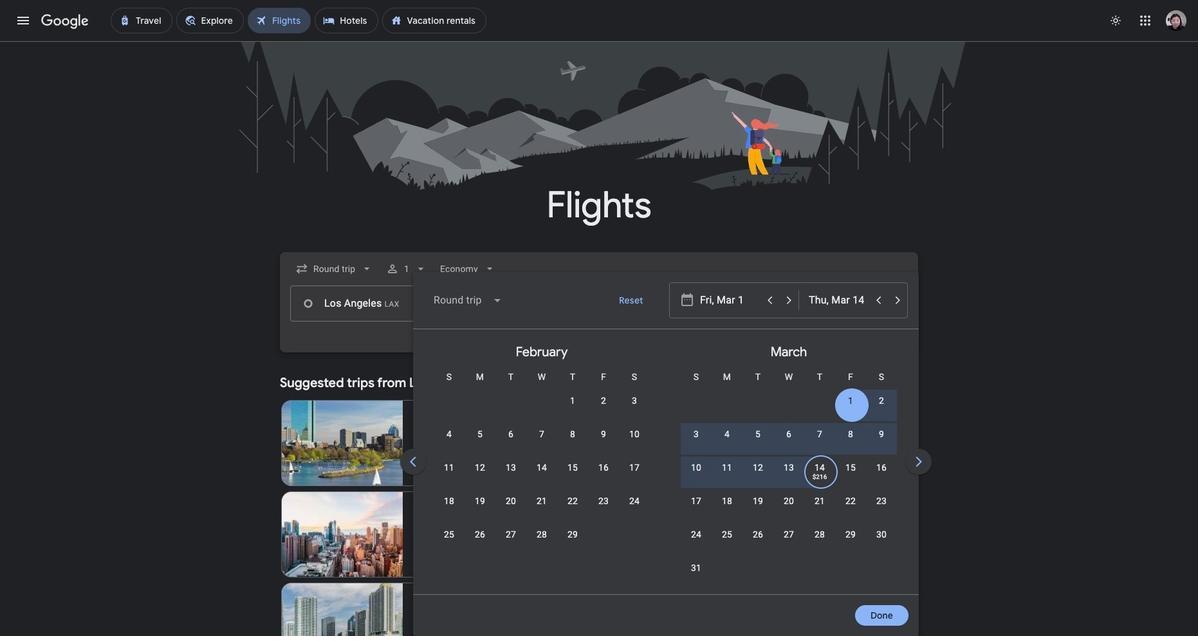Task type: locate. For each thing, give the bounding box(es) containing it.
grid
[[418, 335, 1160, 603]]

sun, mar 10 element
[[691, 462, 702, 474]]

mon, feb 19 element
[[475, 495, 485, 508]]

sun, feb 18 element
[[444, 495, 455, 508]]

Departure text field
[[700, 283, 760, 318], [700, 286, 789, 321]]

thu, mar 7 element
[[818, 428, 823, 441]]

row group
[[418, 335, 666, 590], [666, 335, 913, 593], [913, 335, 1160, 590]]

mon, mar 25 element
[[722, 529, 733, 541]]

3 row group from the left
[[913, 335, 1160, 590]]

tue, feb 27 element
[[506, 529, 516, 541]]

fri, mar 29 element
[[846, 529, 856, 541]]

mon, mar 11 element
[[722, 462, 733, 474]]

row
[[558, 384, 650, 426], [836, 384, 897, 426], [434, 422, 650, 459], [681, 422, 897, 459], [434, 456, 650, 492], [681, 456, 897, 492], [434, 489, 650, 526], [681, 489, 897, 526], [434, 523, 588, 559], [681, 523, 897, 559]]

wed, mar 27 element
[[784, 529, 794, 541]]

sat, mar 23 element
[[877, 495, 887, 508]]

sat, feb 10 element
[[630, 428, 640, 441]]

None text field
[[290, 286, 472, 322]]

row up wed, mar 13 element
[[681, 422, 897, 459]]

Return text field
[[809, 286, 897, 321]]

thu, feb 29 element
[[568, 529, 578, 541]]

wed, feb 28 element
[[537, 529, 547, 541]]

row up wed, feb 28 element
[[434, 489, 650, 526]]

fri, mar 1, departure date. element
[[848, 395, 854, 408]]

next image
[[904, 447, 935, 478]]

spirit image
[[413, 438, 423, 449]]

sun, mar 31 element
[[691, 562, 702, 575]]

1 row group from the left
[[418, 335, 666, 590]]

1 spirit image from the top
[[413, 530, 423, 540]]

thu, mar 21 element
[[815, 495, 825, 508]]

1 vertical spatial spirit image
[[413, 621, 423, 632]]

mon, mar 18 element
[[722, 495, 733, 508]]

row up fri, feb 9 element
[[558, 384, 650, 426]]

sun, mar 17 element
[[691, 495, 702, 508]]

sun, feb 4 element
[[447, 428, 452, 441]]

fri, mar 8 element
[[848, 428, 854, 441]]

row up the wed, feb 21 element
[[434, 456, 650, 492]]

wed, mar 20 element
[[784, 495, 794, 508]]

spirit image
[[413, 530, 423, 540], [413, 621, 423, 632]]

Flight search field
[[270, 252, 1160, 637]]

None field
[[290, 258, 379, 281], [435, 258, 502, 281], [424, 285, 513, 316], [290, 258, 379, 281], [435, 258, 502, 281], [424, 285, 513, 316]]

thu, mar 14, return date. element
[[815, 462, 825, 474]]

0 vertical spatial spirit image
[[413, 530, 423, 540]]

sun, feb 25 element
[[444, 529, 455, 541]]

thu, mar 28 element
[[815, 529, 825, 541]]

row up wed, feb 14 element
[[434, 422, 650, 459]]

tue, feb 13 element
[[506, 462, 516, 474]]



Task type: vqa. For each thing, say whether or not it's contained in the screenshot.
THE BAGGAGE PRICES APPLY TO YOUR ENTIRE TRIP.  BAG FEES MAY BE HIGHER AT THE AIRPORT. AUSTRIAN BAG POLICY , LUFTHANSA BAG POLICY , SWISS BAG POLICY , UNITED BAG POLICY
no



Task type: describe. For each thing, give the bounding box(es) containing it.
tue, mar 5 element
[[756, 428, 761, 441]]

row up the sat, mar 9 element
[[836, 384, 897, 426]]

wed, feb 7 element
[[539, 428, 545, 441]]

fri, feb 16 element
[[599, 462, 609, 474]]

mon, feb 26 element
[[475, 529, 485, 541]]

sat, feb 17 element
[[630, 462, 640, 474]]

tue, feb 6 element
[[509, 428, 514, 441]]

thu, feb 15 element
[[568, 462, 578, 474]]

wed, feb 21 element
[[537, 495, 547, 508]]

sat, mar 2 element
[[879, 395, 885, 408]]

sun, mar 3 element
[[694, 428, 699, 441]]

wed, feb 14 element
[[537, 462, 547, 474]]

sat, feb 24 element
[[630, 495, 640, 508]]

suggested trips from los angeles region
[[280, 368, 919, 637]]

2 spirit image from the top
[[413, 621, 423, 632]]

sat, feb 3 element
[[632, 395, 637, 408]]

fri, feb 2 element
[[601, 395, 606, 408]]

mon, feb 5 element
[[478, 428, 483, 441]]

sat, mar 30 element
[[877, 529, 887, 541]]

sat, mar 9 element
[[879, 428, 885, 441]]

row up wed, mar 27 "element"
[[681, 489, 897, 526]]

tue, feb 20 element
[[506, 495, 516, 508]]

fri, feb 23 element
[[599, 495, 609, 508]]

change appearance image
[[1101, 5, 1132, 36]]

fri, mar 15 element
[[846, 462, 856, 474]]

tue, mar 12 element
[[753, 462, 764, 474]]

176 US dollars text field
[[555, 467, 574, 478]]

wed, mar 13 element
[[784, 462, 794, 474]]

main menu image
[[15, 13, 31, 28]]

Return text field
[[809, 283, 868, 318]]

row up wed, mar 20 element at right bottom
[[681, 456, 897, 492]]

sun, feb 11 element
[[444, 462, 455, 474]]

thu, feb 1 element
[[570, 395, 576, 408]]

thu, feb 22 element
[[568, 495, 578, 508]]

sun, mar 24 element
[[691, 529, 702, 541]]

, 216 us dollars element
[[813, 474, 827, 481]]

tue, mar 19 element
[[753, 495, 764, 508]]

mon, feb 12 element
[[475, 462, 485, 474]]

grid inside flight 'search box'
[[418, 335, 1160, 603]]

fri, feb 9 element
[[601, 428, 606, 441]]

previous image
[[398, 447, 429, 478]]

mon, mar 4 element
[[725, 428, 730, 441]]

2 row group from the left
[[666, 335, 913, 593]]

thu, feb 8 element
[[570, 428, 576, 441]]

sat, mar 16 element
[[877, 462, 887, 474]]

swap origin and destination. image
[[467, 296, 482, 312]]

row down wed, mar 20 element at right bottom
[[681, 523, 897, 559]]

wed, mar 6 element
[[787, 428, 792, 441]]

fri, mar 22 element
[[846, 495, 856, 508]]

row down tue, feb 20 element
[[434, 523, 588, 559]]

tue, mar 26 element
[[753, 529, 764, 541]]



